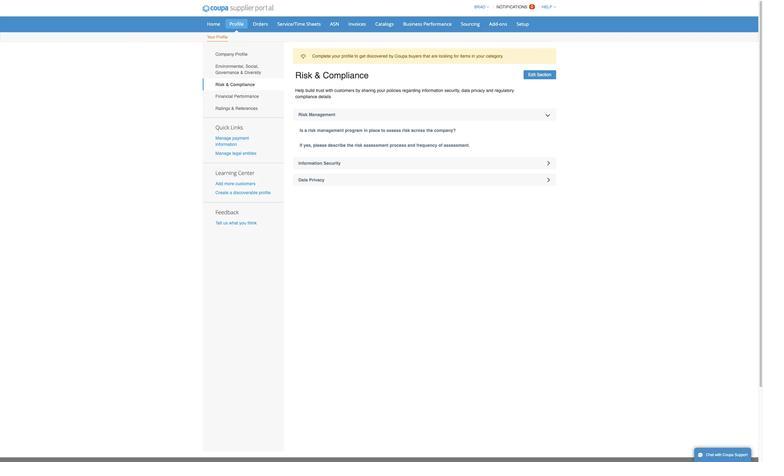 Task type: vqa. For each thing, say whether or not it's contained in the screenshot.
text field
no



Task type: locate. For each thing, give the bounding box(es) containing it.
0 horizontal spatial a
[[230, 191, 232, 196]]

coupa left support
[[723, 454, 734, 458]]

information
[[422, 88, 443, 93], [216, 142, 237, 147]]

0 vertical spatial information
[[422, 88, 443, 93]]

0 horizontal spatial information
[[216, 142, 237, 147]]

1 vertical spatial with
[[715, 454, 722, 458]]

quick links
[[216, 124, 243, 131]]

1 vertical spatial compliance
[[230, 82, 255, 87]]

profile right your
[[216, 35, 228, 39]]

your left category.
[[476, 54, 485, 59]]

manage legal entities
[[216, 151, 257, 156]]

0 horizontal spatial the
[[347, 143, 354, 148]]

0 vertical spatial a
[[305, 128, 307, 133]]

create
[[216, 191, 229, 196]]

risk up is
[[299, 112, 308, 117]]

with inside the help build trust with customers by sharing your policies regarding information security, data privacy and regulatory compliance details
[[326, 88, 333, 93]]

risk up financial at the top of page
[[216, 82, 225, 87]]

coupa left buyers
[[395, 54, 408, 59]]

0 vertical spatial help
[[542, 5, 552, 9]]

profile inside alert
[[342, 54, 354, 59]]

0 horizontal spatial customers
[[236, 182, 256, 186]]

1 vertical spatial coupa
[[723, 454, 734, 458]]

1 vertical spatial by
[[356, 88, 360, 93]]

build
[[306, 88, 315, 93]]

create a discoverable profile link
[[216, 191, 271, 196]]

1 horizontal spatial information
[[422, 88, 443, 93]]

business
[[403, 21, 422, 27]]

& inside risk & compliance link
[[226, 82, 229, 87]]

your
[[332, 54, 340, 59], [476, 54, 485, 59], [377, 88, 385, 93]]

1 vertical spatial profile
[[216, 35, 228, 39]]

0 vertical spatial coupa
[[395, 54, 408, 59]]

coupa
[[395, 54, 408, 59], [723, 454, 734, 458]]

assess
[[387, 128, 401, 133]]

profile for your profile
[[216, 35, 228, 39]]

information
[[299, 161, 322, 166]]

help up compliance
[[295, 88, 304, 93]]

profile right discoverable
[[259, 191, 271, 196]]

manage left 'legal'
[[216, 151, 231, 156]]

0 vertical spatial and
[[486, 88, 494, 93]]

information security button
[[293, 157, 556, 170]]

frequency
[[417, 143, 437, 148]]

risk up build on the left of the page
[[295, 71, 312, 80]]

navigation
[[472, 1, 556, 13]]

ratings
[[216, 106, 230, 111]]

sharing
[[362, 88, 376, 93]]

1 horizontal spatial a
[[305, 128, 307, 133]]

your right complete
[[332, 54, 340, 59]]

risk management heading
[[293, 109, 556, 121]]

& up trust
[[315, 71, 321, 80]]

in left place
[[364, 128, 368, 133]]

your inside the help build trust with customers by sharing your policies regarding information security, data privacy and regulatory compliance details
[[377, 88, 385, 93]]

profile
[[230, 21, 244, 27], [216, 35, 228, 39], [235, 52, 248, 57]]

ratings & references link
[[202, 103, 284, 115]]

what
[[229, 221, 238, 226]]

&
[[240, 70, 243, 75], [315, 71, 321, 80], [226, 82, 229, 87], [231, 106, 234, 111]]

across
[[411, 128, 425, 133]]

compliance
[[323, 71, 369, 80], [230, 82, 255, 87]]

performance up references
[[234, 94, 259, 99]]

risk
[[308, 128, 316, 133], [402, 128, 410, 133], [355, 143, 363, 148]]

1 horizontal spatial performance
[[424, 21, 452, 27]]

legal
[[232, 151, 242, 156]]

0 horizontal spatial performance
[[234, 94, 259, 99]]

tell
[[216, 221, 222, 226]]

risk
[[295, 71, 312, 80], [216, 82, 225, 87], [299, 112, 308, 117]]

in inside alert
[[472, 54, 475, 59]]

& left diversity
[[240, 70, 243, 75]]

1 vertical spatial and
[[408, 143, 415, 148]]

& inside environmental, social, governance & diversity
[[240, 70, 243, 75]]

2 vertical spatial profile
[[235, 52, 248, 57]]

support
[[735, 454, 748, 458]]

with inside button
[[715, 454, 722, 458]]

0 vertical spatial to
[[355, 54, 358, 59]]

a right create
[[230, 191, 232, 196]]

complete your profile to get discovered by coupa buyers that are looking for items in your category. alert
[[293, 48, 556, 64]]

profile left get
[[342, 54, 354, 59]]

1 horizontal spatial compliance
[[323, 71, 369, 80]]

diversity
[[244, 70, 261, 75]]

1 vertical spatial to
[[381, 128, 385, 133]]

and
[[486, 88, 494, 93], [408, 143, 415, 148]]

& down governance
[[226, 82, 229, 87]]

coupa inside alert
[[395, 54, 408, 59]]

compliance up financial performance link
[[230, 82, 255, 87]]

0 vertical spatial the
[[427, 128, 433, 133]]

risk & compliance
[[295, 71, 369, 80], [216, 82, 255, 87]]

0 horizontal spatial with
[[326, 88, 333, 93]]

with up details
[[326, 88, 333, 93]]

the right across on the right top of page
[[427, 128, 433, 133]]

2 manage from the top
[[216, 151, 231, 156]]

1 horizontal spatial profile
[[342, 54, 354, 59]]

by right discovered
[[389, 54, 394, 59]]

0 vertical spatial compliance
[[323, 71, 369, 80]]

regulatory
[[495, 88, 514, 93]]

performance right "business"
[[424, 21, 452, 27]]

notifications
[[497, 5, 528, 9]]

a for is
[[305, 128, 307, 133]]

help for help build trust with customers by sharing your policies regarding information security, data privacy and regulatory compliance details
[[295, 88, 304, 93]]

risk & compliance up trust
[[295, 71, 369, 80]]

2 vertical spatial risk
[[299, 112, 308, 117]]

0 horizontal spatial to
[[355, 54, 358, 59]]

0 horizontal spatial help
[[295, 88, 304, 93]]

discovered
[[367, 54, 388, 59]]

help right '0'
[[542, 5, 552, 9]]

help link
[[539, 5, 556, 9]]

add
[[216, 182, 223, 186]]

data privacy button
[[293, 174, 556, 186]]

brad link
[[472, 5, 489, 9]]

financial performance
[[216, 94, 259, 99]]

risk left across on the right top of page
[[402, 128, 410, 133]]

1 vertical spatial a
[[230, 191, 232, 196]]

privacy
[[471, 88, 485, 93]]

1 horizontal spatial with
[[715, 454, 722, 458]]

risk right is
[[308, 128, 316, 133]]

company profile
[[216, 52, 248, 57]]

1 vertical spatial in
[[364, 128, 368, 133]]

risk & compliance up financial performance
[[216, 82, 255, 87]]

0 vertical spatial in
[[472, 54, 475, 59]]

risk management button
[[293, 109, 556, 121]]

information left security,
[[422, 88, 443, 93]]

in
[[472, 54, 475, 59], [364, 128, 368, 133]]

information security heading
[[293, 157, 556, 170]]

0 vertical spatial customers
[[335, 88, 355, 93]]

information inside the help build trust with customers by sharing your policies regarding information security, data privacy and regulatory compliance details
[[422, 88, 443, 93]]

manage for manage payment information
[[216, 136, 231, 141]]

manage for manage legal entities
[[216, 151, 231, 156]]

0 horizontal spatial risk & compliance
[[216, 82, 255, 87]]

navigation containing notifications 0
[[472, 1, 556, 13]]

with right chat
[[715, 454, 722, 458]]

to right place
[[381, 128, 385, 133]]

catalogs link
[[371, 19, 398, 29]]

by inside the help build trust with customers by sharing your policies regarding information security, data privacy and regulatory compliance details
[[356, 88, 360, 93]]

manage payment information
[[216, 136, 249, 147]]

1 horizontal spatial and
[[486, 88, 494, 93]]

1 vertical spatial performance
[[234, 94, 259, 99]]

1 vertical spatial help
[[295, 88, 304, 93]]

data privacy heading
[[293, 174, 556, 186]]

process
[[390, 143, 406, 148]]

customers
[[335, 88, 355, 93], [236, 182, 256, 186]]

manage inside manage payment information
[[216, 136, 231, 141]]

1 vertical spatial the
[[347, 143, 354, 148]]

place
[[369, 128, 380, 133]]

1 horizontal spatial help
[[542, 5, 552, 9]]

1 vertical spatial manage
[[216, 151, 231, 156]]

your right sharing
[[377, 88, 385, 93]]

by
[[389, 54, 394, 59], [356, 88, 360, 93]]

0 horizontal spatial profile
[[259, 191, 271, 196]]

information up manage legal entities
[[216, 142, 237, 147]]

manage legal entities link
[[216, 151, 257, 156]]

customers up discoverable
[[236, 182, 256, 186]]

in right items
[[472, 54, 475, 59]]

0 horizontal spatial compliance
[[230, 82, 255, 87]]

1 vertical spatial information
[[216, 142, 237, 147]]

& right ratings
[[231, 106, 234, 111]]

add more customers
[[216, 182, 256, 186]]

performance for financial performance
[[234, 94, 259, 99]]

tell us what you think
[[216, 221, 257, 226]]

2 horizontal spatial risk
[[402, 128, 410, 133]]

manage payment information link
[[216, 136, 249, 147]]

1 horizontal spatial in
[[472, 54, 475, 59]]

asn
[[330, 21, 339, 27]]

the right describe
[[347, 143, 354, 148]]

0 vertical spatial profile
[[230, 21, 244, 27]]

0 horizontal spatial by
[[356, 88, 360, 93]]

customers left sharing
[[335, 88, 355, 93]]

profile up the environmental, social, governance & diversity link at the left
[[235, 52, 248, 57]]

1 vertical spatial risk & compliance
[[216, 82, 255, 87]]

manage down quick
[[216, 136, 231, 141]]

0 horizontal spatial coupa
[[395, 54, 408, 59]]

a for create
[[230, 191, 232, 196]]

0 vertical spatial performance
[[424, 21, 452, 27]]

information inside manage payment information
[[216, 142, 237, 147]]

1 horizontal spatial your
[[377, 88, 385, 93]]

a right is
[[305, 128, 307, 133]]

compliance down get
[[323, 71, 369, 80]]

assessment.
[[444, 143, 470, 148]]

1 horizontal spatial customers
[[335, 88, 355, 93]]

profile down coupa supplier portal image
[[230, 21, 244, 27]]

and right process
[[408, 143, 415, 148]]

1 horizontal spatial coupa
[[723, 454, 734, 458]]

and right privacy
[[486, 88, 494, 93]]

quick
[[216, 124, 229, 131]]

notifications 0
[[497, 4, 533, 9]]

by inside alert
[[389, 54, 394, 59]]

by left sharing
[[356, 88, 360, 93]]

help inside the help build trust with customers by sharing your policies regarding information security, data privacy and regulatory compliance details
[[295, 88, 304, 93]]

entities
[[243, 151, 257, 156]]

risk management
[[299, 112, 335, 117]]

0 vertical spatial risk & compliance
[[295, 71, 369, 80]]

ons
[[500, 21, 507, 27]]

0 vertical spatial with
[[326, 88, 333, 93]]

1 vertical spatial customers
[[236, 182, 256, 186]]

payment
[[232, 136, 249, 141]]

risk down program
[[355, 143, 363, 148]]

0 vertical spatial by
[[389, 54, 394, 59]]

profile link
[[226, 19, 248, 29]]

service/time
[[277, 21, 305, 27]]

0 vertical spatial manage
[[216, 136, 231, 141]]

1 horizontal spatial by
[[389, 54, 394, 59]]

buyers
[[409, 54, 422, 59]]

0 vertical spatial profile
[[342, 54, 354, 59]]

help inside navigation
[[542, 5, 552, 9]]

chat with coupa support
[[706, 454, 748, 458]]

1 manage from the top
[[216, 136, 231, 141]]

service/time sheets
[[277, 21, 321, 27]]

to left get
[[355, 54, 358, 59]]

sourcing link
[[457, 19, 484, 29]]



Task type: describe. For each thing, give the bounding box(es) containing it.
0
[[531, 4, 533, 9]]

0 horizontal spatial and
[[408, 143, 415, 148]]

get
[[360, 54, 366, 59]]

1 horizontal spatial the
[[427, 128, 433, 133]]

setup
[[517, 21, 529, 27]]

add-
[[489, 21, 500, 27]]

& inside ratings & references link
[[231, 106, 234, 111]]

learning
[[216, 169, 237, 177]]

your
[[207, 35, 215, 39]]

yes,
[[304, 143, 312, 148]]

edit section
[[528, 72, 552, 77]]

management
[[317, 128, 344, 133]]

edit
[[528, 72, 536, 77]]

company?
[[434, 128, 456, 133]]

us
[[223, 221, 228, 226]]

help build trust with customers by sharing your policies regarding information security, data privacy and regulatory compliance details
[[295, 88, 514, 99]]

1 horizontal spatial to
[[381, 128, 385, 133]]

links
[[231, 124, 243, 131]]

if
[[300, 143, 302, 148]]

0 horizontal spatial in
[[364, 128, 368, 133]]

coupa inside button
[[723, 454, 734, 458]]

catalogs
[[375, 21, 394, 27]]

describe
[[328, 143, 346, 148]]

chat with coupa support button
[[694, 449, 752, 463]]

invoices link
[[345, 19, 370, 29]]

customers inside the help build trust with customers by sharing your policies regarding information security, data privacy and regulatory compliance details
[[335, 88, 355, 93]]

learning center
[[216, 169, 255, 177]]

privacy
[[309, 178, 325, 183]]

2 horizontal spatial your
[[476, 54, 485, 59]]

risk & compliance link
[[202, 79, 284, 91]]

home link
[[203, 19, 224, 29]]

center
[[238, 169, 255, 177]]

environmental, social, governance & diversity
[[216, 64, 261, 75]]

is
[[300, 128, 303, 133]]

0 vertical spatial risk
[[295, 71, 312, 80]]

business performance link
[[399, 19, 456, 29]]

references
[[236, 106, 258, 111]]

1 vertical spatial profile
[[259, 191, 271, 196]]

and inside the help build trust with customers by sharing your policies regarding information security, data privacy and regulatory compliance details
[[486, 88, 494, 93]]

feedback
[[216, 209, 239, 216]]

profile for company profile
[[235, 52, 248, 57]]

financial
[[216, 94, 233, 99]]

your profile
[[207, 35, 228, 39]]

compliance
[[295, 94, 317, 99]]

1 vertical spatial risk
[[216, 82, 225, 87]]

orders
[[253, 21, 268, 27]]

information security
[[299, 161, 341, 166]]

you
[[239, 221, 246, 226]]

is a risk management program in place to assess risk across the company?
[[300, 128, 456, 133]]

asn link
[[326, 19, 343, 29]]

data
[[299, 178, 308, 183]]

security
[[324, 161, 341, 166]]

0 horizontal spatial your
[[332, 54, 340, 59]]

policies
[[387, 88, 401, 93]]

category.
[[486, 54, 504, 59]]

data privacy
[[299, 178, 325, 183]]

management
[[309, 112, 335, 117]]

brad
[[474, 5, 486, 9]]

sheets
[[306, 21, 321, 27]]

data
[[462, 88, 470, 93]]

company
[[216, 52, 234, 57]]

complete
[[312, 54, 331, 59]]

that
[[423, 54, 430, 59]]

environmental, social, governance & diversity link
[[202, 60, 284, 79]]

orders link
[[249, 19, 272, 29]]

1 horizontal spatial risk
[[355, 143, 363, 148]]

discoverable
[[233, 191, 258, 196]]

risk inside dropdown button
[[299, 112, 308, 117]]

setup link
[[513, 19, 533, 29]]

ratings & references
[[216, 106, 258, 111]]

invoices
[[349, 21, 366, 27]]

coupa supplier portal image
[[198, 1, 278, 16]]

your profile link
[[207, 34, 228, 42]]

are
[[432, 54, 438, 59]]

environmental,
[[216, 64, 244, 69]]

think
[[248, 221, 257, 226]]

performance for business performance
[[424, 21, 452, 27]]

looking
[[439, 54, 453, 59]]

if yes, please describe the risk assessment process and frequency of assessment.
[[300, 143, 470, 148]]

help for help
[[542, 5, 552, 9]]

1 horizontal spatial risk & compliance
[[295, 71, 369, 80]]

more
[[224, 182, 234, 186]]

compliance inside risk & compliance link
[[230, 82, 255, 87]]

chat
[[706, 454, 714, 458]]

please
[[313, 143, 327, 148]]

section
[[537, 72, 552, 77]]

assessment
[[364, 143, 389, 148]]

for
[[454, 54, 459, 59]]

edit section link
[[524, 71, 556, 79]]

service/time sheets link
[[273, 19, 325, 29]]

add-ons
[[489, 21, 507, 27]]

business performance
[[403, 21, 452, 27]]

security,
[[445, 88, 460, 93]]

program
[[345, 128, 363, 133]]

add-ons link
[[485, 19, 511, 29]]

home
[[207, 21, 220, 27]]

to inside alert
[[355, 54, 358, 59]]

details
[[319, 94, 331, 99]]

0 horizontal spatial risk
[[308, 128, 316, 133]]



